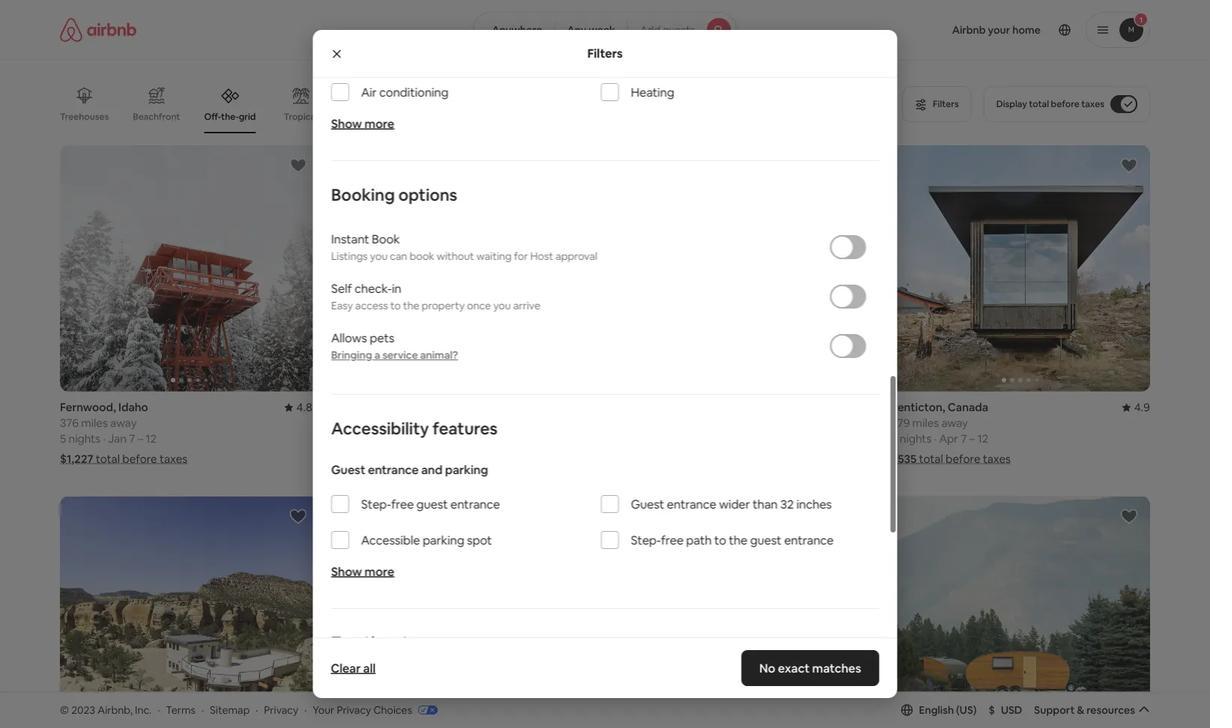 Task type: vqa. For each thing, say whether or not it's contained in the screenshot.
the disappointed
no



Task type: locate. For each thing, give the bounding box(es) containing it.
0 vertical spatial more
[[364, 116, 394, 131]]

you inside self check-in easy access to the property once you arrive
[[493, 299, 511, 313]]

the
[[403, 299, 419, 313], [729, 533, 748, 548]]

more down air
[[364, 116, 394, 131]]

you inside the instant book listings you can book without waiting for host approval
[[370, 250, 387, 263]]

1 horizontal spatial nights
[[346, 432, 378, 446]]

1 vertical spatial show more
[[331, 564, 394, 579]]

step- left 'path'
[[631, 533, 661, 548]]

idaho
[[118, 400, 148, 415]]

english (us)
[[919, 704, 977, 717]]

away up jan
[[110, 416, 137, 431]]

add to wishlist: fernwood, idaho image
[[289, 157, 307, 175]]

0 vertical spatial show
[[331, 116, 362, 131]]

© 2023 airbnb, inc. ·
[[60, 704, 160, 717]]

before right display
[[1051, 98, 1080, 110]]

step- for step-free guest entrance
[[361, 497, 391, 512]]

guest for guest entrance wider than 32 inches
[[631, 497, 664, 512]]

– inside 611 miles away 5 nights · nov 26 – dec 1 $1,623 total before taxes
[[423, 432, 429, 446]]

before down 26
[[400, 452, 435, 467]]

nights up "$1,623" at the left bottom of the page
[[346, 432, 378, 446]]

the-
[[221, 111, 239, 122]]

show
[[331, 116, 362, 131], [331, 564, 362, 579], [571, 638, 598, 651]]

0 horizontal spatial guest
[[416, 497, 448, 512]]

entrance
[[368, 462, 419, 478], [450, 497, 500, 512], [667, 497, 716, 512], [784, 533, 834, 548]]

1 vertical spatial the
[[729, 533, 748, 548]]

free for guest
[[391, 497, 414, 512]]

before down apr
[[946, 452, 981, 467]]

show down air
[[331, 116, 362, 131]]

penticton, canada 379 miles away 5 nights · apr 7 – 12 $535 total before taxes
[[891, 400, 1011, 467]]

4.88 out of 5 average rating image
[[284, 400, 319, 415]]

5 down 379
[[891, 432, 898, 446]]

– right 26
[[423, 432, 429, 446]]

3 – from the left
[[970, 432, 975, 446]]

2 more from the top
[[364, 564, 394, 579]]

2 horizontal spatial nights
[[900, 432, 932, 446]]

· left apr
[[934, 432, 937, 446]]

1 vertical spatial guest
[[631, 497, 664, 512]]

0 vertical spatial the
[[403, 299, 419, 313]]

611
[[337, 416, 353, 431]]

7 for jan
[[129, 432, 135, 446]]

guests
[[663, 23, 695, 37]]

7 inside penticton, canada 379 miles away 5 nights · apr 7 – 12 $535 total before taxes
[[961, 432, 967, 446]]

0 horizontal spatial nights
[[69, 432, 101, 446]]

away up apr
[[942, 416, 968, 431]]

2 show more button from the top
[[331, 564, 394, 579]]

privacy right your
[[337, 704, 371, 717]]

0 horizontal spatial to
[[390, 299, 401, 313]]

2 12 from the left
[[978, 432, 989, 446]]

0 horizontal spatial miles
[[81, 416, 108, 431]]

total right display
[[1029, 98, 1049, 110]]

accessibility
[[331, 418, 429, 439]]

host
[[530, 250, 553, 263]]

0 horizontal spatial away
[[110, 416, 137, 431]]

2 show more from the top
[[331, 564, 394, 579]]

off-the-grid
[[204, 111, 256, 122]]

show more button down air
[[331, 116, 394, 131]]

penticton,
[[891, 400, 946, 415]]

total inside penticton, canada 379 miles away 5 nights · apr 7 – 12 $535 total before taxes
[[919, 452, 944, 467]]

· inside fernwood, idaho 376 miles away 5 nights · jan 7 – 12 $1,227 total before taxes
[[103, 432, 106, 446]]

0 horizontal spatial 5
[[60, 432, 66, 446]]

for
[[514, 250, 528, 263]]

before down jan
[[122, 452, 157, 467]]

you
[[370, 250, 387, 263], [493, 299, 511, 313]]

self check-in easy access to the property once you arrive
[[331, 281, 540, 313]]

guest down and
[[416, 497, 448, 512]]

bringing a service animal? button
[[331, 349, 458, 362]]

2 horizontal spatial miles
[[913, 416, 939, 431]]

1 horizontal spatial guest
[[750, 533, 782, 548]]

0 horizontal spatial step-
[[361, 497, 391, 512]]

0 horizontal spatial free
[[391, 497, 414, 512]]

dec
[[432, 432, 453, 446]]

before inside penticton, canada 379 miles away 5 nights · apr 7 – 12 $535 total before taxes
[[946, 452, 981, 467]]

2 horizontal spatial away
[[942, 416, 968, 431]]

5 inside penticton, canada 379 miles away 5 nights · apr 7 – 12 $535 total before taxes
[[891, 432, 898, 446]]

step-free guest entrance
[[361, 497, 500, 512]]

3 away from the left
[[942, 416, 968, 431]]

easy
[[331, 299, 353, 313]]

2 5 from the left
[[337, 432, 343, 446]]

5 down 611
[[337, 432, 343, 446]]

away
[[110, 416, 137, 431], [385, 416, 411, 431], [942, 416, 968, 431]]

0 horizontal spatial –
[[138, 432, 143, 446]]

heating
[[631, 84, 674, 100]]

5 inside fernwood, idaho 376 miles away 5 nights · jan 7 – 12 $1,227 total before taxes
[[60, 432, 66, 446]]

show for 1st show more "button"
[[331, 116, 362, 131]]

1 horizontal spatial free
[[661, 533, 684, 548]]

guest down than
[[750, 533, 782, 548]]

top
[[331, 632, 360, 654]]

profile element
[[755, 0, 1151, 60]]

anywhere
[[492, 23, 543, 37]]

show more button down accessible
[[331, 564, 394, 579]]

$ usd
[[989, 704, 1023, 717]]

the down wider
[[729, 533, 748, 548]]

4.9 out of 5 average rating image
[[1123, 400, 1151, 415]]

privacy left your
[[264, 704, 299, 717]]

taxes inside 611 miles away 5 nights · nov 26 – dec 1 $1,623 total before taxes
[[437, 452, 465, 467]]

1 – from the left
[[138, 432, 143, 446]]

1 horizontal spatial 7
[[961, 432, 967, 446]]

1 vertical spatial step-
[[631, 533, 661, 548]]

terms link
[[166, 704, 196, 717]]

0 vertical spatial guest
[[416, 497, 448, 512]]

free down guest entrance and parking
[[391, 497, 414, 512]]

· inside penticton, canada 379 miles away 5 nights · apr 7 – 12 $535 total before taxes
[[934, 432, 937, 446]]

total down apr
[[919, 452, 944, 467]]

filters
[[588, 46, 623, 61]]

7 right jan
[[129, 432, 135, 446]]

inc.
[[135, 704, 152, 717]]

guest
[[416, 497, 448, 512], [750, 533, 782, 548]]

no exact matches
[[760, 661, 862, 676]]

nights down 379
[[900, 432, 932, 446]]

7 right apr
[[961, 432, 967, 446]]

free
[[391, 497, 414, 512], [661, 533, 684, 548]]

step- up accessible
[[361, 497, 391, 512]]

miles inside fernwood, idaho 376 miles away 5 nights · jan 7 – 12 $1,227 total before taxes
[[81, 416, 108, 431]]

group
[[60, 75, 906, 133], [60, 145, 319, 392], [337, 145, 596, 392], [614, 145, 873, 392], [891, 145, 1151, 392], [60, 497, 319, 729], [337, 497, 596, 729], [614, 497, 873, 729], [891, 497, 1151, 729]]

2 privacy from the left
[[337, 704, 371, 717]]

stays
[[394, 632, 435, 654]]

0 vertical spatial you
[[370, 250, 387, 263]]

more
[[364, 116, 394, 131], [364, 564, 394, 579]]

1 vertical spatial you
[[493, 299, 511, 313]]

before
[[1051, 98, 1080, 110], [122, 452, 157, 467], [400, 452, 435, 467], [946, 452, 981, 467]]

nights for 379
[[900, 432, 932, 446]]

– inside fernwood, idaho 376 miles away 5 nights · jan 7 – 12 $1,227 total before taxes
[[138, 432, 143, 446]]

$1,623
[[337, 452, 371, 467]]

show map
[[571, 638, 622, 651]]

1 horizontal spatial miles
[[355, 416, 382, 431]]

1 horizontal spatial away
[[385, 416, 411, 431]]

1 nights from the left
[[69, 432, 101, 446]]

2 vertical spatial show
[[571, 638, 598, 651]]

None search field
[[473, 12, 737, 48]]

the left "property"
[[403, 299, 419, 313]]

3 miles from the left
[[913, 416, 939, 431]]

away inside fernwood, idaho 376 miles away 5 nights · jan 7 – 12 $1,227 total before taxes
[[110, 416, 137, 431]]

1 privacy from the left
[[264, 704, 299, 717]]

12 inside penticton, canada 379 miles away 5 nights · apr 7 – 12 $535 total before taxes
[[978, 432, 989, 446]]

1 horizontal spatial to
[[714, 533, 726, 548]]

2 – from the left
[[423, 432, 429, 446]]

add to wishlist: livingston, montana image
[[566, 157, 584, 175]]

0 vertical spatial guest
[[331, 462, 365, 478]]

2 horizontal spatial 5
[[891, 432, 898, 446]]

2 7 from the left
[[961, 432, 967, 446]]

parking down 1
[[445, 462, 488, 478]]

taxes inside fernwood, idaho 376 miles away 5 nights · jan 7 – 12 $1,227 total before taxes
[[160, 452, 188, 467]]

total inside fernwood, idaho 376 miles away 5 nights · jan 7 – 12 $1,227 total before taxes
[[96, 452, 120, 467]]

0 vertical spatial show more button
[[331, 116, 394, 131]]

beachfront
[[133, 111, 180, 123]]

entrance down nov
[[368, 462, 419, 478]]

1 horizontal spatial privacy
[[337, 704, 371, 717]]

miles down penticton,
[[913, 416, 939, 431]]

inches
[[797, 497, 832, 512]]

homes
[[877, 111, 906, 122]]

5 inside 611 miles away 5 nights · nov 26 – dec 1 $1,623 total before taxes
[[337, 432, 343, 446]]

1 miles from the left
[[81, 416, 108, 431]]

611 miles away 5 nights · nov 26 – dec 1 $1,623 total before taxes
[[337, 416, 465, 467]]

1 vertical spatial free
[[661, 533, 684, 548]]

1 away from the left
[[110, 416, 137, 431]]

your
[[313, 704, 335, 717]]

1 7 from the left
[[129, 432, 135, 446]]

step-
[[361, 497, 391, 512], [631, 533, 661, 548]]

step- for step-free path to the guest entrance
[[631, 533, 661, 548]]

book
[[372, 231, 400, 247]]

nights inside penticton, canada 379 miles away 5 nights · apr 7 – 12 $535 total before taxes
[[900, 432, 932, 446]]

2 miles from the left
[[355, 416, 382, 431]]

· left jan
[[103, 432, 106, 446]]

taxes inside display total before taxes button
[[1082, 98, 1105, 110]]

free left 'path'
[[661, 533, 684, 548]]

tier
[[364, 632, 391, 654]]

show more down accessible
[[331, 564, 394, 579]]

to down in
[[390, 299, 401, 313]]

miles right 611
[[355, 416, 382, 431]]

nights up $1,227
[[69, 432, 101, 446]]

1 horizontal spatial 12
[[978, 432, 989, 446]]

miles down fernwood,
[[81, 416, 108, 431]]

2 nights from the left
[[346, 432, 378, 446]]

1 horizontal spatial you
[[493, 299, 511, 313]]

you right once
[[493, 299, 511, 313]]

nights inside fernwood, idaho 376 miles away 5 nights · jan 7 – 12 $1,227 total before taxes
[[69, 432, 101, 446]]

resources
[[1087, 704, 1136, 717]]

3 nights from the left
[[900, 432, 932, 446]]

1 more from the top
[[364, 116, 394, 131]]

more down accessible
[[364, 564, 394, 579]]

0 horizontal spatial 7
[[129, 432, 135, 446]]

miles
[[81, 416, 108, 431], [355, 416, 382, 431], [913, 416, 939, 431]]

away inside 611 miles away 5 nights · nov 26 – dec 1 $1,623 total before taxes
[[385, 416, 411, 431]]

air conditioning
[[361, 84, 448, 100]]

total down jan
[[96, 452, 120, 467]]

historical homes
[[835, 111, 906, 122]]

2023
[[71, 704, 95, 717]]

1 show more from the top
[[331, 116, 394, 131]]

0 horizontal spatial privacy
[[264, 704, 299, 717]]

guest entrance and parking
[[331, 462, 488, 478]]

0 vertical spatial show more
[[331, 116, 394, 131]]

property
[[421, 299, 465, 313]]

12 inside fernwood, idaho 376 miles away 5 nights · jan 7 – 12 $1,227 total before taxes
[[146, 432, 157, 446]]

0 horizontal spatial you
[[370, 250, 387, 263]]

1 vertical spatial show more button
[[331, 564, 394, 579]]

add to wishlist: columbia falls, montana image
[[1121, 508, 1139, 526]]

2 away from the left
[[385, 416, 411, 431]]

1 12 from the left
[[146, 432, 157, 446]]

7
[[129, 432, 135, 446], [961, 432, 967, 446]]

7 inside fernwood, idaho 376 miles away 5 nights · jan 7 – 12 $1,227 total before taxes
[[129, 432, 135, 446]]

0 vertical spatial step-
[[361, 497, 391, 512]]

12 right apr
[[978, 432, 989, 446]]

total down nov
[[373, 452, 397, 467]]

show for first show more "button" from the bottom
[[331, 564, 362, 579]]

accessibility features
[[331, 418, 497, 439]]

entrance down inches on the right bottom of page
[[784, 533, 834, 548]]

– for 376 miles away
[[138, 432, 143, 446]]

parking
[[445, 462, 488, 478], [423, 533, 464, 548]]

1 5 from the left
[[60, 432, 66, 446]]

0 vertical spatial to
[[390, 299, 401, 313]]

· left nov
[[380, 432, 383, 446]]

show left map
[[571, 638, 598, 651]]

– inside penticton, canada 379 miles away 5 nights · apr 7 – 12 $535 total before taxes
[[970, 432, 975, 446]]

clear all
[[331, 661, 376, 676]]

5 for 379 miles away
[[891, 432, 898, 446]]

1 horizontal spatial the
[[729, 533, 748, 548]]

12
[[146, 432, 157, 446], [978, 432, 989, 446]]

choices
[[374, 704, 412, 717]]

to right 'path'
[[714, 533, 726, 548]]

display total before taxes button
[[984, 86, 1151, 122]]

1 horizontal spatial –
[[423, 432, 429, 446]]

matches
[[813, 661, 862, 676]]

2 horizontal spatial –
[[970, 432, 975, 446]]

show more button
[[331, 116, 394, 131], [331, 564, 394, 579]]

1 vertical spatial parking
[[423, 533, 464, 548]]

5 for 376 miles away
[[60, 432, 66, 446]]

to
[[390, 299, 401, 313], [714, 533, 726, 548]]

0 vertical spatial free
[[391, 497, 414, 512]]

1 horizontal spatial step-
[[631, 533, 661, 548]]

1 horizontal spatial 5
[[337, 432, 343, 446]]

features
[[432, 418, 497, 439]]

you down book
[[370, 250, 387, 263]]

1 vertical spatial show
[[331, 564, 362, 579]]

in
[[392, 281, 401, 296]]

away up nov
[[385, 416, 411, 431]]

miles inside penticton, canada 379 miles away 5 nights · apr 7 – 12 $535 total before taxes
[[913, 416, 939, 431]]

show more down air
[[331, 116, 394, 131]]

12 right jan
[[146, 432, 157, 446]]

1 vertical spatial guest
[[750, 533, 782, 548]]

total
[[1029, 98, 1049, 110], [96, 452, 120, 467], [373, 452, 397, 467], [919, 452, 944, 467]]

away for fernwood,
[[110, 416, 137, 431]]

the inside self check-in easy access to the property once you arrive
[[403, 299, 419, 313]]

miles for 379
[[913, 416, 939, 431]]

show more for 1st show more "button"
[[331, 116, 394, 131]]

show down accessible
[[331, 564, 362, 579]]

treehouses
[[60, 111, 109, 123]]

0 horizontal spatial 12
[[146, 432, 157, 446]]

1 vertical spatial more
[[364, 564, 394, 579]]

add to wishlist: penticton, canada image
[[1121, 157, 1139, 175]]

0 horizontal spatial the
[[403, 299, 419, 313]]

5 down 376
[[60, 432, 66, 446]]

– right jan
[[138, 432, 143, 446]]

english (us) button
[[901, 704, 977, 717]]

entrance up spot
[[450, 497, 500, 512]]

&
[[1077, 704, 1085, 717]]

1 horizontal spatial guest
[[631, 497, 664, 512]]

1 show more button from the top
[[331, 116, 394, 131]]

parking left spot
[[423, 533, 464, 548]]

0 horizontal spatial guest
[[331, 462, 365, 478]]

3 5 from the left
[[891, 432, 898, 446]]

apr
[[940, 432, 959, 446]]

– right apr
[[970, 432, 975, 446]]

air
[[361, 84, 377, 100]]

away inside penticton, canada 379 miles away 5 nights · apr 7 – 12 $535 total before taxes
[[942, 416, 968, 431]]



Task type: describe. For each thing, give the bounding box(es) containing it.
taxes inside penticton, canada 379 miles away 5 nights · apr 7 – 12 $535 total before taxes
[[983, 452, 1011, 467]]

map
[[600, 638, 622, 651]]

$
[[989, 704, 995, 717]]

entrance up 'path'
[[667, 497, 716, 512]]

booking
[[331, 184, 395, 205]]

a
[[374, 349, 380, 362]]

to inside self check-in easy access to the property once you arrive
[[390, 299, 401, 313]]

spot
[[467, 533, 492, 548]]

total inside 611 miles away 5 nights · nov 26 – dec 1 $1,623 total before taxes
[[373, 452, 397, 467]]

bringing
[[331, 349, 372, 362]]

all
[[363, 661, 376, 676]]

airbnb,
[[98, 704, 133, 717]]

add to wishlist: escalante, utah image
[[289, 508, 307, 526]]

· right inc.
[[158, 704, 160, 717]]

miles for 376
[[81, 416, 108, 431]]

show inside button
[[571, 638, 598, 651]]

listings
[[331, 250, 368, 263]]

usd
[[1001, 704, 1023, 717]]

nov
[[385, 432, 406, 446]]

allows
[[331, 330, 367, 346]]

service
[[382, 349, 418, 362]]

· inside 611 miles away 5 nights · nov 26 – dec 1 $1,623 total before taxes
[[380, 432, 383, 446]]

miles inside 611 miles away 5 nights · nov 26 – dec 1 $1,623 total before taxes
[[355, 416, 382, 431]]

free for path
[[661, 533, 684, 548]]

rooms
[[352, 111, 381, 123]]

grid
[[239, 111, 256, 122]]

allows pets bringing a service animal?
[[331, 330, 458, 362]]

historical
[[835, 111, 875, 122]]

7 for apr
[[961, 432, 967, 446]]

away for penticton,
[[942, 416, 968, 431]]

nights inside 611 miles away 5 nights · nov 26 – dec 1 $1,623 total before taxes
[[346, 432, 378, 446]]

12 for jan 7 – 12
[[146, 432, 157, 446]]

self
[[331, 281, 352, 296]]

anywhere button
[[473, 12, 555, 48]]

· left privacy link
[[256, 704, 258, 717]]

check-
[[354, 281, 392, 296]]

path
[[686, 533, 712, 548]]

(us)
[[957, 704, 977, 717]]

before inside fernwood, idaho 376 miles away 5 nights · jan 7 – 12 $1,227 total before taxes
[[122, 452, 157, 467]]

©
[[60, 704, 69, 717]]

sitemap link
[[210, 704, 250, 717]]

options
[[398, 184, 457, 205]]

1
[[455, 432, 460, 446]]

privacy link
[[264, 704, 299, 717]]

support & resources
[[1035, 704, 1136, 717]]

terms · sitemap · privacy ·
[[166, 704, 307, 717]]

total inside button
[[1029, 98, 1049, 110]]

12 for apr 7 – 12
[[978, 432, 989, 446]]

more for 1st show more "button"
[[364, 116, 394, 131]]

26
[[408, 432, 421, 446]]

show more for first show more "button" from the bottom
[[331, 564, 394, 579]]

can
[[390, 250, 407, 263]]

0 vertical spatial parking
[[445, 462, 488, 478]]

add guests
[[640, 23, 695, 37]]

without
[[436, 250, 474, 263]]

support
[[1035, 704, 1075, 717]]

any week button
[[555, 12, 628, 48]]

access
[[355, 299, 388, 313]]

· left your
[[304, 704, 307, 717]]

no exact matches link
[[742, 651, 880, 687]]

$1,227
[[60, 452, 93, 467]]

top tier stays
[[331, 632, 435, 654]]

instant book listings you can book without waiting for host approval
[[331, 231, 597, 263]]

add guests button
[[628, 12, 737, 48]]

support & resources button
[[1035, 704, 1151, 717]]

booking options
[[331, 184, 457, 205]]

no
[[760, 661, 776, 676]]

add to wishlist: nevada city, california image
[[843, 157, 861, 175]]

than
[[753, 497, 778, 512]]

before inside 611 miles away 5 nights · nov 26 – dec 1 $1,623 total before taxes
[[400, 452, 435, 467]]

once
[[467, 299, 491, 313]]

animal?
[[420, 349, 458, 362]]

$535
[[891, 452, 917, 467]]

1 vertical spatial to
[[714, 533, 726, 548]]

376
[[60, 416, 79, 431]]

group containing off-the-grid
[[60, 75, 906, 133]]

4.88
[[296, 400, 319, 415]]

waiting
[[476, 250, 512, 263]]

instant
[[331, 231, 369, 247]]

fernwood,
[[60, 400, 116, 415]]

exact
[[778, 661, 810, 676]]

pets
[[369, 330, 394, 346]]

any
[[567, 23, 587, 37]]

guest for guest entrance and parking
[[331, 462, 365, 478]]

jan
[[108, 432, 126, 446]]

nights for 376
[[69, 432, 101, 446]]

your privacy choices link
[[313, 704, 438, 718]]

off-
[[204, 111, 221, 122]]

your privacy choices
[[313, 704, 412, 717]]

clear all button
[[323, 654, 383, 684]]

step-free path to the guest entrance
[[631, 533, 834, 548]]

clear
[[331, 661, 361, 676]]

privacy inside 'link'
[[337, 704, 371, 717]]

filters dialog
[[313, 0, 898, 729]]

– for 379 miles away
[[970, 432, 975, 446]]

379
[[891, 416, 910, 431]]

and
[[421, 462, 442, 478]]

tropical
[[284, 111, 318, 123]]

book
[[409, 250, 434, 263]]

add
[[640, 23, 661, 37]]

display
[[997, 98, 1028, 110]]

before inside button
[[1051, 98, 1080, 110]]

show map button
[[556, 626, 655, 662]]

· right terms link
[[202, 704, 204, 717]]

none search field containing anywhere
[[473, 12, 737, 48]]

more for first show more "button" from the bottom
[[364, 564, 394, 579]]



